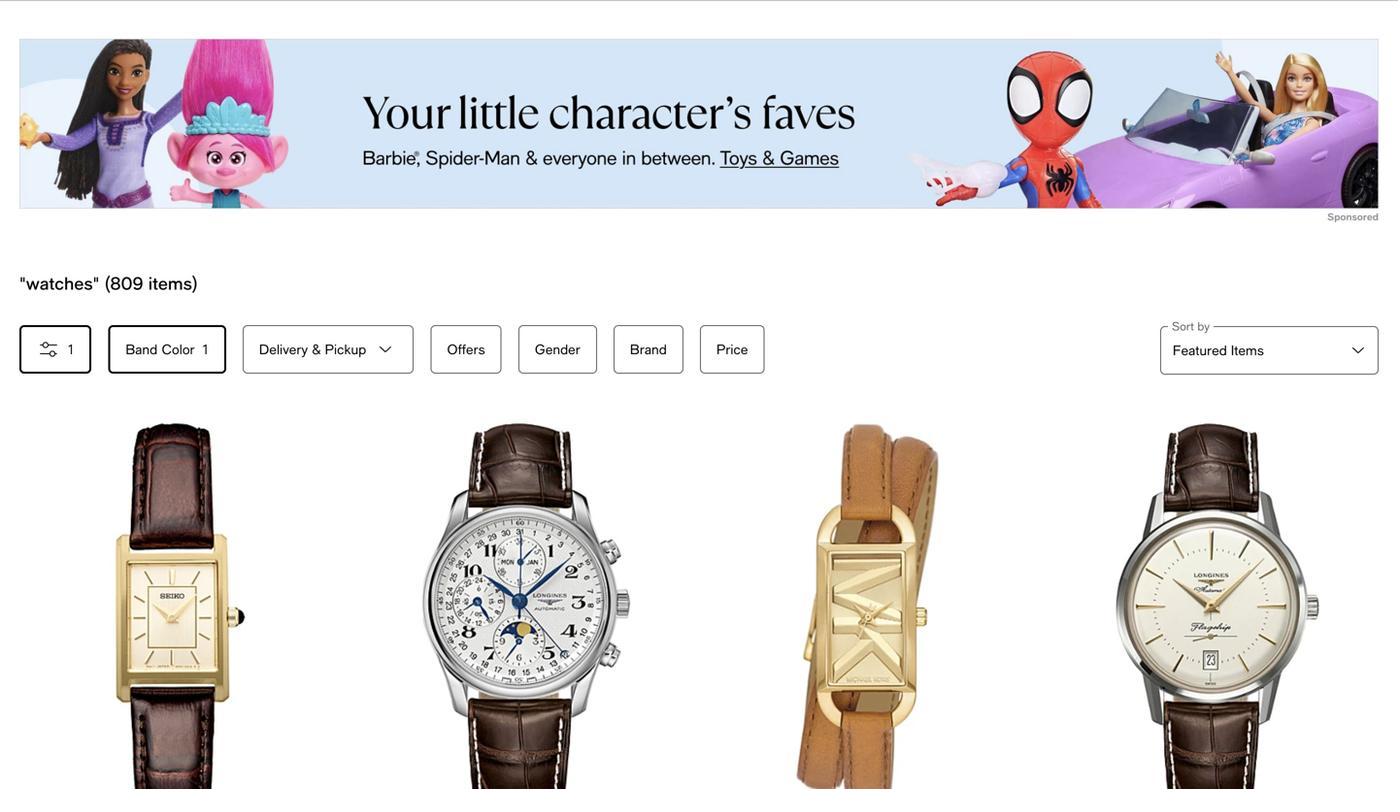 Task type: vqa. For each thing, say whether or not it's contained in the screenshot.
rightmost 1
yes



Task type: locate. For each thing, give the bounding box(es) containing it.
items)
[[148, 273, 198, 294]]

0 horizontal spatial 1
[[68, 341, 74, 358]]

pickup
[[325, 341, 366, 358]]

1 down ""watches""
[[68, 341, 74, 358]]

1 inside 1 button
[[68, 341, 74, 358]]

price button
[[700, 325, 765, 374]]

"watches"                                                     (809 items)
[[19, 273, 198, 294]]

brand link
[[614, 325, 700, 374]]

brand
[[630, 341, 667, 358]]

gender
[[535, 341, 581, 358]]

advertisement element
[[19, 39, 1380, 209]]

band
[[126, 341, 158, 358]]

1 horizontal spatial 1
[[203, 341, 209, 358]]

price link
[[700, 325, 778, 374]]

gender link
[[519, 325, 614, 374]]

1
[[68, 341, 74, 358], [203, 341, 209, 358]]

delivery
[[259, 341, 308, 358]]

1 1 from the left
[[68, 341, 74, 358]]

1 right color
[[203, 341, 209, 358]]

"watches"                                                     (809 items) status
[[19, 273, 198, 294]]



Task type: describe. For each thing, give the bounding box(es) containing it.
band color 1
[[126, 341, 209, 358]]

gender button
[[519, 325, 597, 374]]

offers link
[[431, 325, 519, 374]]

price
[[717, 341, 748, 358]]

sponsored
[[1328, 211, 1380, 222]]

delivery & pickup button
[[243, 325, 414, 374]]

delivery & pickup
[[259, 341, 366, 358]]

(809
[[104, 273, 143, 294]]

1 button
[[19, 325, 92, 374]]

2 1 from the left
[[203, 341, 209, 358]]

brand button
[[614, 325, 684, 374]]

offers button
[[431, 325, 502, 374]]

&
[[312, 341, 321, 358]]

"watches"
[[19, 273, 99, 294]]

color
[[162, 341, 195, 358]]

offers
[[447, 341, 485, 358]]



